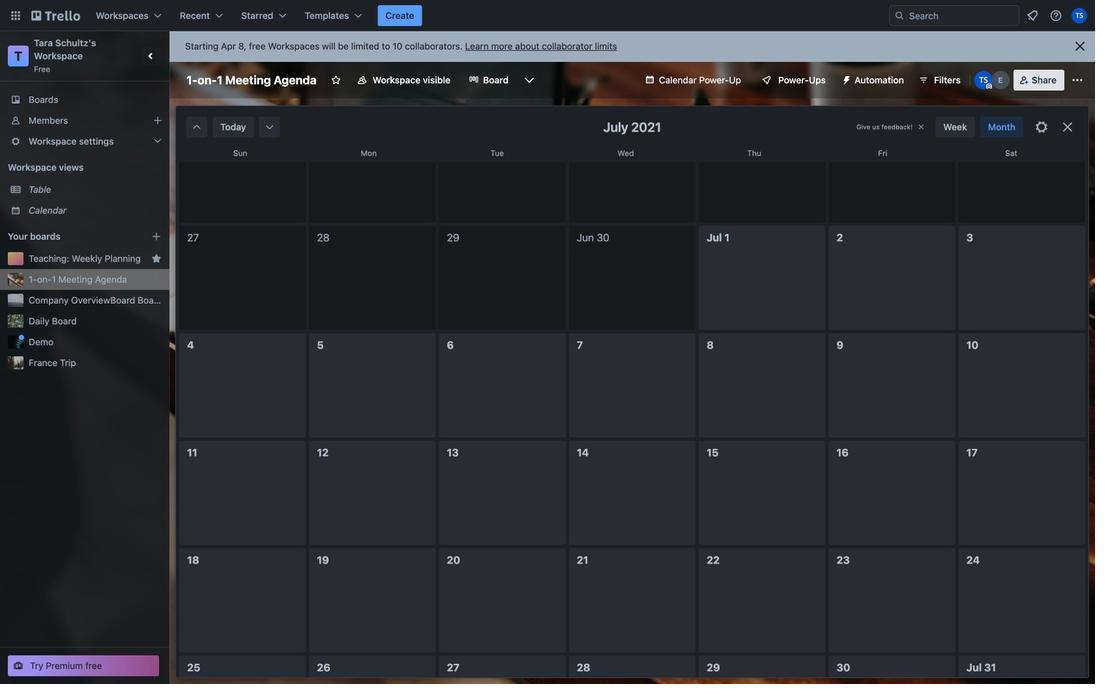 Task type: locate. For each thing, give the bounding box(es) containing it.
starred icon image
[[151, 254, 162, 264]]

0 vertical spatial tara schultz (taraschultz7) image
[[1072, 8, 1087, 23]]

Search field
[[889, 5, 1020, 26]]

add board image
[[151, 231, 162, 242]]

show menu image
[[1071, 74, 1084, 87]]

0 horizontal spatial tara schultz (taraschultz7) image
[[975, 71, 993, 89]]

2 horizontal spatial sm image
[[836, 70, 855, 88]]

1 horizontal spatial tara schultz (taraschultz7) image
[[1072, 8, 1087, 23]]

open information menu image
[[1050, 9, 1063, 22]]

tara schultz (taraschultz7) image
[[1072, 8, 1087, 23], [975, 71, 993, 89]]

sm image
[[836, 70, 855, 88], [190, 121, 203, 134], [263, 121, 276, 134]]

ethanhunt1 (ethanhunt117) image
[[991, 71, 1010, 89]]



Task type: describe. For each thing, give the bounding box(es) containing it.
back to home image
[[31, 5, 80, 26]]

Board name text field
[[180, 70, 323, 91]]

workspace navigation collapse icon image
[[142, 47, 160, 65]]

1 horizontal spatial sm image
[[263, 121, 276, 134]]

0 horizontal spatial sm image
[[190, 121, 203, 134]]

1 vertical spatial tara schultz (taraschultz7) image
[[975, 71, 993, 89]]

star or unstar board image
[[331, 75, 341, 85]]

this member is an admin of this board. image
[[986, 83, 992, 89]]

tara schultz (taraschultz7) image inside primary element
[[1072, 8, 1087, 23]]

primary element
[[0, 0, 1095, 31]]

search image
[[894, 10, 905, 21]]

0 notifications image
[[1025, 8, 1041, 23]]

your boards with 6 items element
[[8, 229, 132, 244]]

customize views image
[[523, 74, 536, 87]]



Task type: vqa. For each thing, say whether or not it's contained in the screenshot.
just
no



